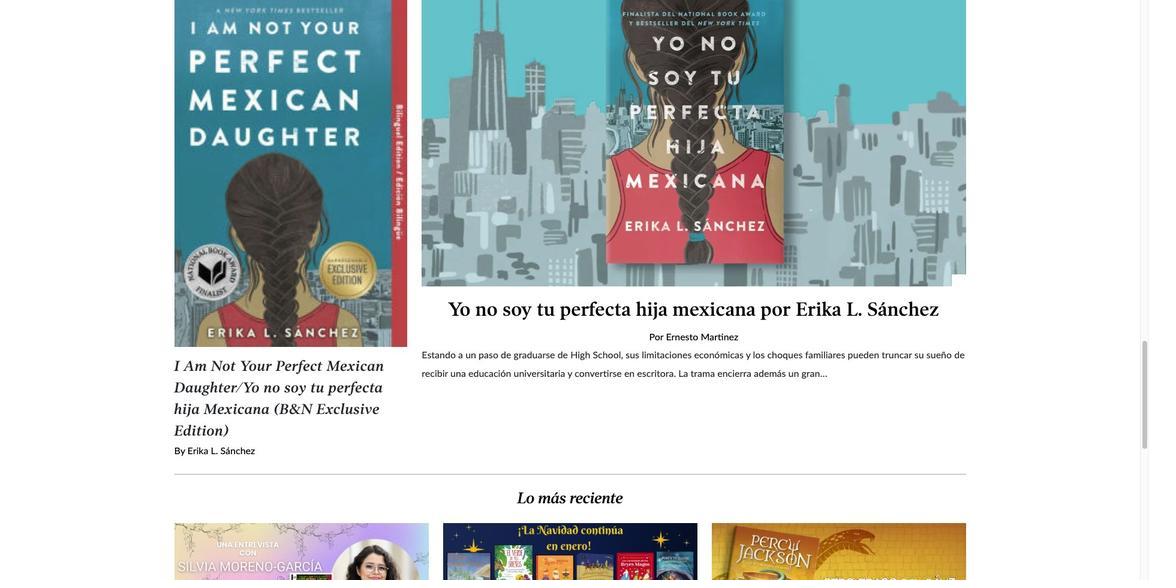 Task type: vqa. For each thing, say whether or not it's contained in the screenshot.
Accept at the bottom right of the page
no



Task type: describe. For each thing, give the bounding box(es) containing it.
your
[[240, 358, 272, 375]]

convertirse
[[575, 368, 622, 379]]

gran…
[[802, 368, 828, 379]]

0 vertical spatial sánchez
[[868, 298, 940, 321]]

i am not your perfect mexican daughter/yo no soy tu perfecta hija mexicana (b&n exclusive edition) link
[[174, 358, 384, 440]]

0 vertical spatial no
[[476, 298, 498, 321]]

la
[[679, 368, 689, 379]]

soy inside i am not your perfect mexican daughter/yo no soy tu perfecta hija mexicana (b&n exclusive edition) by erika l. sánchez
[[285, 380, 307, 396]]

truncar
[[882, 349, 913, 361]]

limitaciones
[[642, 349, 692, 361]]

3 de from the left
[[955, 349, 965, 361]]

a
[[458, 349, 463, 361]]

1 horizontal spatial un
[[789, 368, 800, 379]]

sueño
[[927, 349, 952, 361]]

0 vertical spatial un
[[466, 349, 476, 361]]

una
[[451, 368, 466, 379]]

perfecta inside i am not your perfect mexican daughter/yo no soy tu perfecta hija mexicana (b&n exclusive edition) by erika l. sánchez
[[329, 380, 383, 396]]

exclusive
[[317, 401, 380, 418]]

educación
[[469, 368, 511, 379]]

familiares
[[806, 349, 846, 361]]

1 de from the left
[[501, 349, 512, 361]]

sánchez inside i am not your perfect mexican daughter/yo no soy tu perfecta hija mexicana (b&n exclusive edition) by erika l. sánchez
[[221, 445, 255, 456]]

0 vertical spatial hija
[[636, 298, 668, 321]]

yo
[[449, 298, 471, 321]]

1 horizontal spatial erika
[[796, 298, 842, 321]]

school,
[[593, 349, 624, 361]]

recibir
[[422, 368, 448, 379]]

1 vertical spatial y
[[568, 368, 572, 379]]

yo no soy tu perfecta hija mexicana por erika l. sánchez
[[449, 298, 940, 321]]

mexicana
[[204, 401, 270, 418]]

no inside i am not your perfect mexican daughter/yo no soy tu perfecta hija mexicana (b&n exclusive edition) by erika l. sánchez
[[264, 380, 281, 396]]

trama
[[691, 368, 715, 379]]

1 horizontal spatial perfecta
[[560, 298, 631, 321]]

pueden
[[848, 349, 880, 361]]

erika inside i am not your perfect mexican daughter/yo no soy tu perfecta hija mexicana (b&n exclusive edition) by erika l. sánchez
[[188, 445, 208, 456]]

sus
[[626, 349, 640, 361]]

su
[[915, 349, 924, 361]]

yo no soy tu perfecta hija mexicana por erika l. sánchez link
[[449, 298, 940, 321]]

0 vertical spatial l.
[[847, 298, 863, 321]]

en
[[625, 368, 635, 379]]

escritora.
[[637, 368, 676, 379]]

i
[[174, 358, 180, 375]]



Task type: locate. For each thing, give the bounding box(es) containing it.
read otro trago del cáliz: entrevista exclusiva a rick riordan, autor de percy jackson y el cáliz de los dioses image
[[712, 524, 966, 581]]

de right sueño
[[955, 349, 965, 361]]

los
[[753, 349, 765, 361]]

1 vertical spatial sánchez
[[221, 445, 255, 456]]

not
[[211, 358, 236, 375]]

un right a
[[466, 349, 476, 361]]

paso
[[479, 349, 499, 361]]

2 horizontal spatial de
[[955, 349, 965, 361]]

0 horizontal spatial sánchez
[[221, 445, 255, 456]]

erika l. sánchez link
[[188, 445, 255, 456]]

1 horizontal spatial no
[[476, 298, 498, 321]]

un
[[466, 349, 476, 361], [789, 368, 800, 379]]

y down high
[[568, 368, 572, 379]]

0 vertical spatial tu
[[537, 298, 555, 321]]

estando
[[422, 349, 456, 361]]

0 horizontal spatial tu
[[311, 380, 325, 396]]

erika
[[796, 298, 842, 321], [188, 445, 208, 456]]

hija up por
[[636, 298, 668, 321]]

mexican
[[327, 358, 384, 375]]

tu inside i am not your perfect mexican daughter/yo no soy tu perfecta hija mexicana (b&n exclusive edition) by erika l. sánchez
[[311, 380, 325, 396]]

l. down 'edition)'
[[211, 445, 218, 456]]

read un clásico de la ciencia ficción revive en latinoamérica gracias al ingenio y la gran narrativa literaria de silvia moreno-garcía. image
[[174, 524, 429, 581]]

l. inside i am not your perfect mexican daughter/yo no soy tu perfecta hija mexicana (b&n exclusive edition) by erika l. sánchez
[[211, 445, 218, 456]]

0 horizontal spatial l.
[[211, 445, 218, 456]]

por
[[650, 331, 664, 342]]

0 vertical spatial y
[[746, 349, 751, 361]]

i am not your perfect mexican daughter/yo no soy tu perfecta hija mexicana (b&n exclusive edition) image
[[174, 0, 408, 348]]

1 vertical spatial no
[[264, 380, 281, 396]]

por
[[761, 298, 792, 321]]

1 vertical spatial perfecta
[[329, 380, 383, 396]]

reciente
[[570, 490, 623, 508]]

1 horizontal spatial tu
[[537, 298, 555, 321]]

por ernesto martinez
[[650, 331, 739, 342]]

1 vertical spatial un
[[789, 368, 800, 379]]

l.
[[847, 298, 863, 321], [211, 445, 218, 456]]

hija inside i am not your perfect mexican daughter/yo no soy tu perfecta hija mexicana (b&n exclusive edition) by erika l. sánchez
[[174, 401, 200, 418]]

high
[[571, 349, 591, 361]]

estando a un paso de graduarse de high school, sus limitaciones económicas y los choques familiares pueden truncar su sueño de recibir una educación universitaria y convertirse en escritora. la trama encierra además un gran…
[[422, 349, 965, 379]]

am
[[184, 358, 207, 375]]

de left high
[[558, 349, 568, 361]]

0 horizontal spatial no
[[264, 380, 281, 396]]

1 vertical spatial tu
[[311, 380, 325, 396]]

1 horizontal spatial l.
[[847, 298, 863, 321]]

perfecta
[[560, 298, 631, 321], [329, 380, 383, 396]]

graduarse
[[514, 349, 555, 361]]

1 vertical spatial l.
[[211, 445, 218, 456]]

perfect
[[276, 358, 323, 375]]

además
[[754, 368, 786, 379]]

más
[[538, 490, 566, 508]]

0 horizontal spatial soy
[[285, 380, 307, 396]]

1 vertical spatial soy
[[285, 380, 307, 396]]

read yo no soy tu perfecta hija mexicana por erika l. sánchez image
[[422, 0, 966, 287]]

daughter/yo
[[174, 380, 260, 396]]

0 vertical spatial erika
[[796, 298, 842, 321]]

mexicana
[[673, 298, 756, 321]]

0 vertical spatial perfecta
[[560, 298, 631, 321]]

martinez
[[701, 331, 739, 342]]

0 horizontal spatial y
[[568, 368, 572, 379]]

1 horizontal spatial de
[[558, 349, 568, 361]]

0 horizontal spatial un
[[466, 349, 476, 361]]

0 horizontal spatial perfecta
[[329, 380, 383, 396]]

2 de from the left
[[558, 349, 568, 361]]

perfecta down the mexican
[[329, 380, 383, 396]]

erika right by
[[188, 445, 208, 456]]

y
[[746, 349, 751, 361], [568, 368, 572, 379]]

0 horizontal spatial hija
[[174, 401, 200, 418]]

de
[[501, 349, 512, 361], [558, 349, 568, 361], [955, 349, 965, 361]]

tu down the perfect
[[311, 380, 325, 396]]

soy up (b&n
[[285, 380, 307, 396]]

económicas
[[694, 349, 744, 361]]

hija up 'edition)'
[[174, 401, 200, 418]]

1 horizontal spatial soy
[[503, 298, 532, 321]]

no
[[476, 298, 498, 321], [264, 380, 281, 396]]

1 horizontal spatial y
[[746, 349, 751, 361]]

ernesto
[[666, 331, 699, 342]]

hija
[[636, 298, 668, 321], [174, 401, 200, 418]]

1 horizontal spatial hija
[[636, 298, 668, 321]]

sánchez up truncar on the right bottom
[[868, 298, 940, 321]]

tu
[[537, 298, 555, 321], [311, 380, 325, 396]]

0 vertical spatial soy
[[503, 298, 532, 321]]

sánchez down 'edition)'
[[221, 445, 255, 456]]

encierra
[[718, 368, 752, 379]]

i am not your perfect mexican daughter/yo no soy tu perfecta hija mexicana (b&n exclusive edition) by erika l. sánchez
[[174, 358, 384, 456]]

l. up pueden
[[847, 298, 863, 321]]

lo más reciente
[[517, 490, 623, 508]]

no down your
[[264, 380, 281, 396]]

1 horizontal spatial sánchez
[[868, 298, 940, 321]]

1 vertical spatial hija
[[174, 401, 200, 418]]

tu up graduarse
[[537, 298, 555, 321]]

sánchez
[[868, 298, 940, 321], [221, 445, 255, 456]]

no right "yo"
[[476, 298, 498, 321]]

ernesto martinez link
[[666, 331, 739, 342]]

soy up graduarse
[[503, 298, 532, 321]]

by
[[174, 445, 185, 456]]

read ¡la navidad continúa en enero! image
[[443, 524, 698, 581]]

y left los
[[746, 349, 751, 361]]

erika right por
[[796, 298, 842, 321]]

(b&n
[[274, 401, 313, 418]]

0 horizontal spatial de
[[501, 349, 512, 361]]

choques
[[768, 349, 803, 361]]

de right paso
[[501, 349, 512, 361]]

universitaria
[[514, 368, 566, 379]]

soy
[[503, 298, 532, 321], [285, 380, 307, 396]]

perfecta up school,
[[560, 298, 631, 321]]

1 vertical spatial erika
[[188, 445, 208, 456]]

edition)
[[174, 423, 229, 440]]

0 horizontal spatial erika
[[188, 445, 208, 456]]

lo
[[517, 490, 535, 508]]

un down the choques
[[789, 368, 800, 379]]



